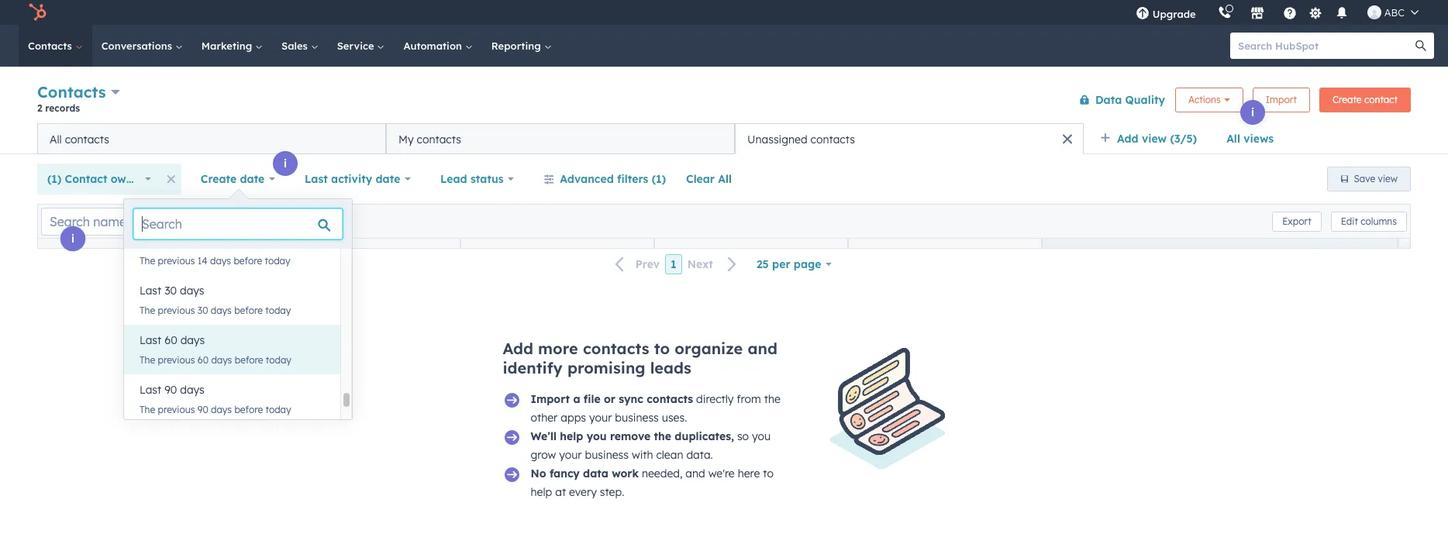 Task type: vqa. For each thing, say whether or not it's contained in the screenshot.
Export button
yes



Task type: locate. For each thing, give the bounding box(es) containing it.
the inside last 60 days the previous 60 days before today
[[140, 354, 155, 366]]

with
[[632, 448, 653, 462]]

the inside last 30 days the previous 30 days before today
[[140, 305, 155, 316]]

1 vertical spatial business
[[585, 448, 629, 462]]

25
[[757, 257, 769, 271]]

your inside directly from the other apps your business uses.
[[589, 411, 612, 425]]

1 horizontal spatial import
[[1266, 93, 1297, 105]]

view right save
[[1378, 173, 1398, 184]]

list box
[[124, 226, 352, 424]]

0 horizontal spatial view
[[1142, 132, 1167, 146]]

1 vertical spatial 60
[[198, 354, 209, 366]]

4 previous from the top
[[158, 404, 195, 416]]

0 vertical spatial view
[[1142, 132, 1167, 146]]

0 vertical spatial 60
[[164, 333, 177, 347]]

activity
[[331, 172, 372, 186]]

previous inside last 30 days the previous 30 days before today
[[158, 305, 195, 316]]

every
[[569, 485, 597, 499]]

automation link
[[394, 25, 482, 67]]

i button up "all views"
[[1240, 100, 1265, 125]]

all inside button
[[50, 132, 62, 146]]

1 horizontal spatial date
[[376, 172, 400, 186]]

i left last activity date popup button
[[284, 157, 287, 171]]

i for top i button
[[1251, 105, 1254, 119]]

1 vertical spatial your
[[559, 448, 582, 462]]

0 horizontal spatial date
[[240, 172, 265, 186]]

0 vertical spatial the
[[764, 392, 780, 406]]

previous for 30
[[158, 305, 195, 316]]

to
[[654, 339, 670, 358], [763, 467, 774, 481]]

last down last 60 days the previous 60 days before today
[[140, 383, 161, 397]]

1 horizontal spatial i
[[284, 157, 287, 171]]

my contacts button
[[386, 123, 735, 154]]

uses.
[[662, 411, 687, 425]]

60 down last 30 days the previous 30 days before today
[[164, 333, 177, 347]]

work
[[612, 467, 639, 481]]

business inside directly from the other apps your business uses.
[[615, 411, 659, 425]]

contact
[[1364, 93, 1398, 105]]

(1) inside button
[[652, 172, 666, 186]]

create left the contact
[[1332, 93, 1362, 105]]

you right so
[[752, 429, 771, 443]]

1 horizontal spatial view
[[1378, 173, 1398, 184]]

0 vertical spatial help
[[560, 429, 583, 443]]

actions
[[1188, 93, 1221, 105]]

import up the other in the left of the page
[[531, 392, 570, 406]]

today for last 60 days
[[266, 354, 291, 366]]

last for last activity date
[[305, 172, 328, 186]]

0 vertical spatial and
[[748, 339, 777, 358]]

before up last 90 days button
[[235, 354, 263, 366]]

1 horizontal spatial create
[[1332, 93, 1362, 105]]

1 button
[[665, 254, 682, 274]]

to left organize
[[654, 339, 670, 358]]

1 horizontal spatial you
[[752, 429, 771, 443]]

30 down the previous 14 days before today
[[164, 284, 177, 298]]

date inside dropdown button
[[240, 172, 265, 186]]

0 horizontal spatial create
[[201, 172, 237, 186]]

step.
[[600, 485, 624, 499]]

1 vertical spatial to
[[763, 467, 774, 481]]

2 (1) from the left
[[652, 172, 666, 186]]

previous inside last 60 days the previous 60 days before today
[[158, 354, 195, 366]]

i button
[[1240, 100, 1265, 125], [273, 151, 298, 176], [60, 226, 85, 251]]

records
[[45, 102, 80, 114]]

3 the from the top
[[140, 354, 155, 366]]

2 the from the top
[[140, 305, 155, 316]]

all
[[1226, 132, 1240, 146], [50, 132, 62, 146], [718, 172, 732, 186]]

the inside the last 90 days the previous 90 days before today
[[140, 404, 155, 416]]

2 previous from the top
[[158, 305, 195, 316]]

to inside add more contacts to organize and identify promising leads
[[654, 339, 670, 358]]

create date button
[[191, 164, 285, 195]]

previous up last 60 days the previous 60 days before today
[[158, 305, 195, 316]]

you inside so you grow your business with clean data.
[[752, 429, 771, 443]]

2 vertical spatial i button
[[60, 226, 85, 251]]

1 (1) from the left
[[47, 172, 61, 186]]

add down data quality
[[1117, 132, 1138, 146]]

business up the we'll help you remove the duplicates,
[[615, 411, 659, 425]]

(1) left contact
[[47, 172, 61, 186]]

automation
[[403, 40, 465, 52]]

import for import
[[1266, 93, 1297, 105]]

other
[[531, 411, 558, 425]]

save
[[1354, 173, 1375, 184]]

create contact
[[1332, 93, 1398, 105]]

before up last 60 days 'button'
[[234, 305, 263, 316]]

today inside last 60 days the previous 60 days before today
[[266, 354, 291, 366]]

1 date from the left
[[240, 172, 265, 186]]

before inside last 30 days the previous 30 days before today
[[234, 305, 263, 316]]

all contacts
[[50, 132, 109, 146]]

previous up the last 90 days the previous 90 days before today
[[158, 354, 195, 366]]

i for i button to the middle
[[284, 157, 287, 171]]

0 horizontal spatial i button
[[60, 226, 85, 251]]

your down "file"
[[589, 411, 612, 425]]

1 horizontal spatial the
[[764, 392, 780, 406]]

4 the from the top
[[140, 404, 155, 416]]

3 previous from the top
[[158, 354, 195, 366]]

help down no at the bottom left of page
[[531, 485, 552, 499]]

1 horizontal spatial 30
[[198, 305, 208, 316]]

previous down last 60 days the previous 60 days before today
[[158, 404, 195, 416]]

previous inside the last 90 days the previous 90 days before today
[[158, 404, 195, 416]]

date right activity at the left top of the page
[[376, 172, 400, 186]]

last down the previous 14 days before today
[[140, 284, 161, 298]]

contacts
[[65, 132, 109, 146], [417, 132, 461, 146], [811, 132, 855, 146], [583, 339, 649, 358], [647, 392, 693, 406]]

help down apps
[[560, 429, 583, 443]]

0 vertical spatial import
[[1266, 93, 1297, 105]]

1 horizontal spatial to
[[763, 467, 774, 481]]

contacts up records at the left top of page
[[37, 82, 106, 102]]

60 up the last 90 days the previous 90 days before today
[[198, 354, 209, 366]]

hubspot image
[[28, 3, 47, 22]]

so
[[737, 429, 749, 443]]

last 30 days the previous 30 days before today
[[140, 284, 291, 316]]

today inside the last 90 days the previous 90 days before today
[[265, 404, 291, 416]]

view inside popup button
[[1142, 132, 1167, 146]]

actions button
[[1175, 87, 1243, 112]]

0 horizontal spatial you
[[587, 429, 607, 443]]

edit columns button
[[1331, 211, 1407, 231]]

i up "all views"
[[1251, 105, 1254, 119]]

1 vertical spatial import
[[531, 392, 570, 406]]

contacts banner
[[37, 79, 1411, 123]]

25 per page
[[757, 257, 821, 271]]

1 you from the left
[[587, 429, 607, 443]]

the up 'clean'
[[654, 429, 671, 443]]

you left the "remove"
[[587, 429, 607, 443]]

2 date from the left
[[376, 172, 400, 186]]

import inside button
[[1266, 93, 1297, 105]]

1 vertical spatial 90
[[198, 404, 208, 416]]

last left activity at the left top of the page
[[305, 172, 328, 186]]

contacts button
[[37, 81, 120, 103]]

date up search search field
[[240, 172, 265, 186]]

1 horizontal spatial add
[[1117, 132, 1138, 146]]

menu
[[1125, 0, 1429, 25]]

all down 2 records
[[50, 132, 62, 146]]

today
[[265, 255, 290, 267], [265, 305, 291, 316], [266, 354, 291, 366], [265, 404, 291, 416]]

date inside popup button
[[376, 172, 400, 186]]

last 90 days button
[[124, 374, 340, 405]]

0 vertical spatial add
[[1117, 132, 1138, 146]]

1 horizontal spatial your
[[589, 411, 612, 425]]

or
[[604, 392, 615, 406]]

view
[[1142, 132, 1167, 146], [1378, 173, 1398, 184]]

create date
[[201, 172, 265, 186]]

date
[[240, 172, 265, 186], [376, 172, 400, 186]]

to right the here
[[763, 467, 774, 481]]

2 records
[[37, 102, 80, 114]]

the right from
[[764, 392, 780, 406]]

you
[[587, 429, 607, 443], [752, 429, 771, 443]]

0 vertical spatial 90
[[164, 383, 177, 397]]

last for last 60 days the previous 60 days before today
[[140, 333, 161, 347]]

2 you from the left
[[752, 429, 771, 443]]

add
[[1117, 132, 1138, 146], [503, 339, 533, 358]]

30 up last 60 days the previous 60 days before today
[[198, 305, 208, 316]]

and inside add more contacts to organize and identify promising leads
[[748, 339, 777, 358]]

i button down contact
[[60, 226, 85, 251]]

before down last 60 days the previous 60 days before today
[[234, 404, 263, 416]]

reporting link
[[482, 25, 561, 67]]

sales
[[281, 40, 311, 52]]

at
[[555, 485, 566, 499]]

contacts right unassigned
[[811, 132, 855, 146]]

brad klo image
[[1367, 5, 1381, 19]]

add for add more contacts to organize and identify promising leads
[[503, 339, 533, 358]]

0 horizontal spatial help
[[531, 485, 552, 499]]

last inside popup button
[[305, 172, 328, 186]]

last inside last 30 days the previous 30 days before today
[[140, 284, 161, 298]]

1 vertical spatial help
[[531, 485, 552, 499]]

lead
[[440, 172, 467, 186]]

(1) right filters
[[652, 172, 666, 186]]

2 vertical spatial i
[[71, 232, 74, 246]]

0 vertical spatial i button
[[1240, 100, 1265, 125]]

per
[[772, 257, 790, 271]]

help button
[[1277, 0, 1303, 25]]

all right clear
[[718, 172, 732, 186]]

contacts inside button
[[417, 132, 461, 146]]

help image
[[1283, 7, 1297, 21]]

all views
[[1226, 132, 1274, 146]]

i down contact
[[71, 232, 74, 246]]

no
[[531, 467, 546, 481]]

1 horizontal spatial help
[[560, 429, 583, 443]]

1 vertical spatial the
[[654, 429, 671, 443]]

import a file or sync contacts
[[531, 392, 693, 406]]

search image
[[1416, 40, 1426, 51]]

today inside last 30 days the previous 30 days before today
[[265, 305, 291, 316]]

contacts down records at the left top of page
[[65, 132, 109, 146]]

0 vertical spatial to
[[654, 339, 670, 358]]

all for all contacts
[[50, 132, 62, 146]]

reporting
[[491, 40, 544, 52]]

0 horizontal spatial and
[[686, 467, 705, 481]]

(1) contact owner button
[[37, 164, 161, 195]]

0 horizontal spatial (1)
[[47, 172, 61, 186]]

last inside last 60 days the previous 60 days before today
[[140, 333, 161, 347]]

the
[[140, 255, 155, 267], [140, 305, 155, 316], [140, 354, 155, 366], [140, 404, 155, 416]]

create down all contacts button
[[201, 172, 237, 186]]

create inside button
[[1332, 93, 1362, 105]]

1 vertical spatial i button
[[273, 151, 298, 176]]

last down last 30 days the previous 30 days before today
[[140, 333, 161, 347]]

import for import a file or sync contacts
[[531, 392, 570, 406]]

contacts inside 'button'
[[811, 132, 855, 146]]

business
[[615, 411, 659, 425], [585, 448, 629, 462]]

all left views
[[1226, 132, 1240, 146]]

contacts down hubspot link on the top left of page
[[28, 40, 75, 52]]

0 horizontal spatial import
[[531, 392, 570, 406]]

upgrade
[[1152, 8, 1196, 20]]

advanced
[[560, 172, 614, 186]]

0 horizontal spatial the
[[654, 429, 671, 443]]

export
[[1282, 215, 1311, 227]]

0 vertical spatial your
[[589, 411, 612, 425]]

0 horizontal spatial all
[[50, 132, 62, 146]]

0 vertical spatial i
[[1251, 105, 1254, 119]]

previous left the 14
[[158, 255, 195, 267]]

1 vertical spatial add
[[503, 339, 533, 358]]

contacts link
[[19, 25, 92, 67]]

1 horizontal spatial (1)
[[652, 172, 666, 186]]

view inside button
[[1378, 173, 1398, 184]]

your inside so you grow your business with clean data.
[[559, 448, 582, 462]]

(1)
[[47, 172, 61, 186], [652, 172, 666, 186]]

contacts up uses.
[[647, 392, 693, 406]]

all contacts button
[[37, 123, 386, 154]]

we'll
[[531, 429, 557, 443]]

last 60 days the previous 60 days before today
[[140, 333, 291, 366]]

before for last 90 days
[[234, 404, 263, 416]]

0 horizontal spatial add
[[503, 339, 533, 358]]

contacts inside add more contacts to organize and identify promising leads
[[583, 339, 649, 358]]

import up views
[[1266, 93, 1297, 105]]

1 vertical spatial create
[[201, 172, 237, 186]]

1 vertical spatial view
[[1378, 173, 1398, 184]]

1 vertical spatial contacts
[[37, 82, 106, 102]]

contacts
[[28, 40, 75, 52], [37, 82, 106, 102]]

i
[[1251, 105, 1254, 119], [284, 157, 287, 171], [71, 232, 74, 246]]

0 horizontal spatial 90
[[164, 383, 177, 397]]

contacts up import a file or sync contacts
[[583, 339, 649, 358]]

prev
[[635, 257, 660, 271]]

and down data.
[[686, 467, 705, 481]]

0 horizontal spatial your
[[559, 448, 582, 462]]

1 vertical spatial i
[[284, 157, 287, 171]]

last inside the last 90 days the previous 90 days before today
[[140, 383, 161, 397]]

and up from
[[748, 339, 777, 358]]

edit columns
[[1341, 215, 1397, 227]]

the inside directly from the other apps your business uses.
[[764, 392, 780, 406]]

2 horizontal spatial i
[[1251, 105, 1254, 119]]

contacts right 'my' at left top
[[417, 132, 461, 146]]

needed,
[[642, 467, 683, 481]]

0 horizontal spatial 30
[[164, 284, 177, 298]]

2 horizontal spatial all
[[1226, 132, 1240, 146]]

1 previous from the top
[[158, 255, 195, 267]]

contacts inside button
[[65, 132, 109, 146]]

1 horizontal spatial all
[[718, 172, 732, 186]]

your up fancy
[[559, 448, 582, 462]]

last activity date button
[[295, 164, 421, 195]]

add inside add more contacts to organize and identify promising leads
[[503, 339, 533, 358]]

2 horizontal spatial i button
[[1240, 100, 1265, 125]]

upgrade image
[[1135, 7, 1149, 21]]

0 vertical spatial business
[[615, 411, 659, 425]]

last for last 90 days the previous 90 days before today
[[140, 383, 161, 397]]

i button right create date
[[273, 151, 298, 176]]

data.
[[686, 448, 713, 462]]

add left more
[[503, 339, 533, 358]]

add for add view (3/5)
[[1117, 132, 1138, 146]]

create inside dropdown button
[[201, 172, 237, 186]]

before inside last 60 days the previous 60 days before today
[[235, 354, 263, 366]]

1 horizontal spatial and
[[748, 339, 777, 358]]

abc button
[[1358, 0, 1428, 25]]

before inside the last 90 days the previous 90 days before today
[[234, 404, 263, 416]]

before for last 30 days
[[234, 305, 263, 316]]

1 vertical spatial and
[[686, 467, 705, 481]]

add inside popup button
[[1117, 132, 1138, 146]]

0 vertical spatial create
[[1332, 93, 1362, 105]]

0 horizontal spatial i
[[71, 232, 74, 246]]

business up data
[[585, 448, 629, 462]]

0 horizontal spatial to
[[654, 339, 670, 358]]

contacts for my contacts
[[417, 132, 461, 146]]

view left the '(3/5)'
[[1142, 132, 1167, 146]]



Task type: describe. For each thing, give the bounding box(es) containing it.
marketing link
[[192, 25, 272, 67]]

save view
[[1354, 173, 1398, 184]]

Search search field
[[133, 209, 343, 240]]

service link
[[328, 25, 394, 67]]

14
[[198, 255, 208, 267]]

(1) inside popup button
[[47, 172, 61, 186]]

create for create date
[[201, 172, 237, 186]]

1
[[671, 257, 677, 271]]

unassigned
[[747, 132, 808, 146]]

hubspot link
[[19, 3, 58, 22]]

unassigned contacts
[[747, 132, 855, 146]]

today for last 30 days
[[265, 305, 291, 316]]

1 vertical spatial 30
[[198, 305, 208, 316]]

last 60 days button
[[124, 325, 340, 356]]

quality
[[1125, 93, 1165, 107]]

clear all button
[[676, 164, 742, 195]]

today for last 90 days
[[265, 404, 291, 416]]

0 horizontal spatial 60
[[164, 333, 177, 347]]

i for the leftmost i button
[[71, 232, 74, 246]]

search button
[[1408, 33, 1434, 59]]

clean
[[656, 448, 683, 462]]

filters
[[617, 172, 648, 186]]

promising
[[567, 358, 645, 378]]

sync
[[619, 392, 643, 406]]

notifications image
[[1335, 7, 1349, 21]]

settings image
[[1309, 7, 1323, 21]]

the for last 90 days
[[140, 404, 155, 416]]

2
[[37, 102, 42, 114]]

save view button
[[1327, 167, 1411, 191]]

1 horizontal spatial 90
[[198, 404, 208, 416]]

and inside the needed, and we're here to help at every step.
[[686, 467, 705, 481]]

calling icon button
[[1211, 2, 1238, 22]]

we'll help you remove the duplicates,
[[531, 429, 734, 443]]

before for last 60 days
[[235, 354, 263, 366]]

view for add
[[1142, 132, 1167, 146]]

Search name, phone, email addresses, or company search field
[[41, 207, 229, 235]]

page
[[794, 257, 821, 271]]

data
[[583, 467, 608, 481]]

from
[[737, 392, 761, 406]]

marketplaces image
[[1250, 7, 1264, 21]]

add view (3/5) button
[[1090, 123, 1216, 154]]

remove
[[610, 429, 651, 443]]

file
[[584, 392, 601, 406]]

edit
[[1341, 215, 1358, 227]]

1 horizontal spatial 60
[[198, 354, 209, 366]]

(1) contact owner
[[47, 172, 144, 186]]

the previous 14 days before today
[[140, 255, 290, 267]]

all for all views
[[1226, 132, 1240, 146]]

before up last 30 days button
[[234, 255, 262, 267]]

clear
[[686, 172, 715, 186]]

export button
[[1272, 211, 1321, 231]]

unassigned contacts button
[[735, 123, 1084, 154]]

1 horizontal spatial i button
[[273, 151, 298, 176]]

to inside the needed, and we're here to help at every step.
[[763, 467, 774, 481]]

data quality
[[1095, 93, 1165, 107]]

business inside so you grow your business with clean data.
[[585, 448, 629, 462]]

prev button
[[606, 254, 665, 275]]

my
[[398, 132, 414, 146]]

1 the from the top
[[140, 255, 155, 267]]

previous for 60
[[158, 354, 195, 366]]

calling icon image
[[1218, 6, 1232, 20]]

last activity date
[[305, 172, 400, 186]]

status
[[471, 172, 504, 186]]

all views link
[[1216, 123, 1284, 154]]

contacts inside popup button
[[37, 82, 106, 102]]

the for last 60 days
[[140, 354, 155, 366]]

25 per page button
[[746, 249, 842, 280]]

clear all
[[686, 172, 732, 186]]

data
[[1095, 93, 1122, 107]]

help inside the needed, and we're here to help at every step.
[[531, 485, 552, 499]]

directly
[[696, 392, 734, 406]]

the for last 30 days
[[140, 305, 155, 316]]

Search HubSpot search field
[[1230, 33, 1420, 59]]

columns
[[1361, 215, 1397, 227]]

advanced filters (1) button
[[534, 164, 676, 195]]

no fancy data work
[[531, 467, 639, 481]]

directly from the other apps your business uses.
[[531, 392, 780, 425]]

settings link
[[1306, 4, 1325, 21]]

0 vertical spatial 30
[[164, 284, 177, 298]]

apps
[[561, 411, 586, 425]]

abc
[[1384, 6, 1405, 19]]

view for save
[[1378, 173, 1398, 184]]

create contact button
[[1319, 87, 1411, 112]]

notifications button
[[1328, 0, 1355, 25]]

so you grow your business with clean data.
[[531, 429, 771, 462]]

all inside button
[[718, 172, 732, 186]]

list box containing last 30 days
[[124, 226, 352, 424]]

import button
[[1252, 87, 1310, 112]]

lead status button
[[430, 164, 524, 195]]

sales link
[[272, 25, 328, 67]]

create for create contact
[[1332, 93, 1362, 105]]

last for last 30 days the previous 30 days before today
[[140, 284, 161, 298]]

duplicates,
[[675, 429, 734, 443]]

contacts for all contacts
[[65, 132, 109, 146]]

owner
[[111, 172, 144, 186]]

pagination navigation
[[606, 254, 746, 275]]

needed, and we're here to help at every step.
[[531, 467, 774, 499]]

leads
[[650, 358, 691, 378]]

marketing
[[201, 40, 255, 52]]

identify
[[503, 358, 563, 378]]

contacts for unassigned contacts
[[811, 132, 855, 146]]

my contacts
[[398, 132, 461, 146]]

data quality button
[[1069, 84, 1166, 115]]

we're
[[708, 467, 735, 481]]

lead status
[[440, 172, 504, 186]]

previous for 90
[[158, 404, 195, 416]]

conversations link
[[92, 25, 192, 67]]

add view (3/5)
[[1117, 132, 1197, 146]]

more
[[538, 339, 578, 358]]

0 vertical spatial contacts
[[28, 40, 75, 52]]

grow
[[531, 448, 556, 462]]

next
[[687, 257, 713, 271]]

last 30 days button
[[124, 275, 340, 306]]

menu containing abc
[[1125, 0, 1429, 25]]



